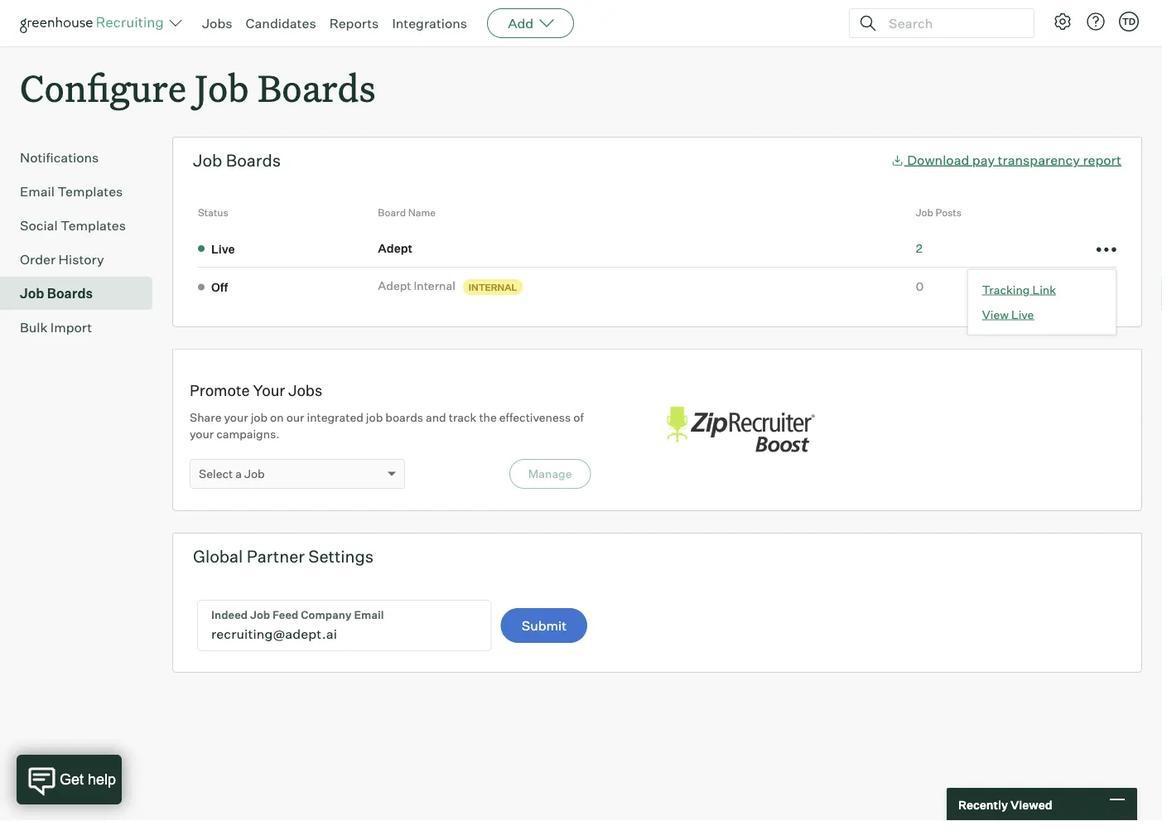 Task type: describe. For each thing, give the bounding box(es) containing it.
partner
[[247, 546, 305, 567]]

configure image
[[1053, 12, 1073, 31]]

share
[[190, 410, 222, 425]]

our
[[286, 410, 305, 425]]

bulk import
[[20, 319, 92, 336]]

1 horizontal spatial job boards
[[193, 150, 281, 171]]

tracking link
[[983, 282, 1057, 297]]

0 horizontal spatial jobs
[[202, 15, 232, 31]]

transparency
[[998, 151, 1081, 168]]

adept internal
[[378, 278, 456, 293]]

global partner settings
[[193, 546, 374, 567]]

order history link
[[20, 250, 146, 269]]

0 vertical spatial boards
[[258, 63, 376, 112]]

campaigns.
[[216, 427, 280, 441]]

1 horizontal spatial jobs
[[289, 381, 323, 400]]

2 job from the left
[[366, 410, 383, 425]]

job boards link
[[20, 284, 146, 303]]

job right 'a'
[[244, 467, 265, 481]]

select a job
[[199, 467, 265, 481]]

jobs link
[[202, 15, 232, 31]]

Indeed Job Feed Company Email text field
[[198, 601, 491, 651]]

templates for email templates
[[58, 183, 123, 200]]

posts
[[936, 207, 962, 219]]

email
[[20, 183, 55, 200]]

job up status
[[193, 150, 222, 171]]

order
[[20, 251, 56, 268]]

import
[[50, 319, 92, 336]]

1 horizontal spatial internal
[[469, 281, 517, 293]]

candidates link
[[246, 15, 316, 31]]

adept for adept
[[378, 241, 413, 255]]

email templates link
[[20, 182, 146, 202]]

the
[[479, 410, 497, 425]]

0 horizontal spatial job boards
[[20, 285, 93, 302]]

reports
[[330, 15, 379, 31]]

0 vertical spatial live
[[211, 242, 235, 256]]

viewed
[[1011, 797, 1053, 812]]

link
[[1033, 282, 1057, 297]]

candidates
[[246, 15, 316, 31]]

view live
[[983, 307, 1035, 322]]

reports link
[[330, 15, 379, 31]]

of
[[574, 410, 584, 425]]

pay
[[973, 151, 995, 168]]

1 vertical spatial boards
[[226, 150, 281, 171]]

bulk import link
[[20, 318, 146, 337]]

2 link
[[916, 241, 923, 255]]

adept internal link
[[378, 278, 461, 294]]

1 horizontal spatial live
[[1012, 307, 1035, 322]]

download pay transparency report
[[908, 151, 1122, 168]]

download
[[908, 151, 970, 168]]

bulk
[[20, 319, 48, 336]]

configure job boards
[[20, 63, 376, 112]]

boards
[[386, 410, 423, 425]]

social templates link
[[20, 216, 146, 236]]

job up bulk
[[20, 285, 44, 302]]

greenhouse recruiting image
[[20, 13, 169, 33]]

2
[[916, 241, 923, 255]]

td
[[1123, 16, 1136, 27]]



Task type: locate. For each thing, give the bounding box(es) containing it.
2 adept from the top
[[378, 278, 411, 293]]

2 vertical spatial boards
[[47, 285, 93, 302]]

0
[[916, 279, 924, 294]]

off
[[211, 280, 228, 294]]

your up campaigns.
[[224, 410, 248, 425]]

adept down adept link
[[378, 278, 411, 293]]

adept down board
[[378, 241, 413, 255]]

td button
[[1116, 8, 1143, 35]]

download pay transparency report link
[[891, 151, 1122, 168]]

order history
[[20, 251, 104, 268]]

internal right adept internal link
[[469, 281, 517, 293]]

boards down candidates
[[258, 63, 376, 112]]

status
[[198, 207, 228, 219]]

0 horizontal spatial live
[[211, 242, 235, 256]]

your
[[224, 410, 248, 425], [190, 427, 214, 441]]

promote your jobs
[[190, 381, 323, 400]]

boards up "import"
[[47, 285, 93, 302]]

integrated
[[307, 410, 364, 425]]

tracking
[[983, 282, 1030, 297]]

select
[[199, 467, 233, 481]]

job
[[251, 410, 268, 425], [366, 410, 383, 425]]

0 horizontal spatial job
[[251, 410, 268, 425]]

adept
[[378, 241, 413, 255], [378, 278, 411, 293]]

recently viewed
[[959, 797, 1053, 812]]

Search text field
[[885, 11, 1019, 35]]

effectiveness
[[500, 410, 571, 425]]

job left boards
[[366, 410, 383, 425]]

1 vertical spatial live
[[1012, 307, 1035, 322]]

view
[[983, 307, 1009, 322]]

td button
[[1120, 12, 1139, 31]]

live
[[211, 242, 235, 256], [1012, 307, 1035, 322]]

0 horizontal spatial your
[[190, 427, 214, 441]]

job boards up bulk import on the left top of page
[[20, 285, 93, 302]]

0 horizontal spatial internal
[[414, 278, 456, 293]]

0 vertical spatial jobs
[[202, 15, 232, 31]]

jobs
[[202, 15, 232, 31], [289, 381, 323, 400]]

internal down adept link
[[414, 278, 456, 293]]

1 horizontal spatial job
[[366, 410, 383, 425]]

submit button
[[501, 608, 588, 643]]

0 vertical spatial adept
[[378, 241, 413, 255]]

a
[[236, 467, 242, 481]]

add button
[[487, 8, 574, 38]]

1 job from the left
[[251, 410, 268, 425]]

social templates
[[20, 217, 126, 234]]

share your job on our integrated job boards and track the effectiveness of your campaigns.
[[190, 410, 584, 441]]

social
[[20, 217, 58, 234]]

notifications link
[[20, 148, 146, 168]]

jobs left candidates link
[[202, 15, 232, 31]]

templates
[[58, 183, 123, 200], [61, 217, 126, 234]]

job
[[195, 63, 249, 112], [193, 150, 222, 171], [916, 207, 934, 219], [20, 285, 44, 302], [244, 467, 265, 481]]

1 horizontal spatial your
[[224, 410, 248, 425]]

0 link
[[916, 279, 924, 294]]

view live link
[[983, 306, 1102, 323]]

1 vertical spatial your
[[190, 427, 214, 441]]

report
[[1083, 151, 1122, 168]]

submit
[[522, 618, 567, 634]]

1 vertical spatial job boards
[[20, 285, 93, 302]]

adept for adept internal
[[378, 278, 411, 293]]

job left the on on the left
[[251, 410, 268, 425]]

zip recruiter image
[[658, 398, 823, 462]]

1 vertical spatial jobs
[[289, 381, 323, 400]]

track
[[449, 410, 477, 425]]

integrations
[[392, 15, 468, 31]]

1 vertical spatial templates
[[61, 217, 126, 234]]

integrations link
[[392, 15, 468, 31]]

boards
[[258, 63, 376, 112], [226, 150, 281, 171], [47, 285, 93, 302]]

1 adept from the top
[[378, 241, 413, 255]]

and
[[426, 410, 446, 425]]

on
[[270, 410, 284, 425]]

notifications
[[20, 149, 99, 166]]

live down status
[[211, 242, 235, 256]]

board
[[378, 207, 406, 219]]

add
[[508, 15, 534, 31]]

jobs up our
[[289, 381, 323, 400]]

promote
[[190, 381, 250, 400]]

board name
[[378, 207, 436, 219]]

job down jobs link
[[195, 63, 249, 112]]

0 vertical spatial your
[[224, 410, 248, 425]]

configure
[[20, 63, 186, 112]]

job posts
[[916, 207, 962, 219]]

your down share
[[190, 427, 214, 441]]

0 vertical spatial job boards
[[193, 150, 281, 171]]

internal
[[414, 278, 456, 293], [469, 281, 517, 293]]

email templates
[[20, 183, 123, 200]]

your
[[253, 381, 285, 400]]

name
[[408, 207, 436, 219]]

1 vertical spatial adept
[[378, 278, 411, 293]]

templates up order history link
[[61, 217, 126, 234]]

recently
[[959, 797, 1009, 812]]

settings
[[309, 546, 374, 567]]

adept link
[[378, 240, 418, 256]]

templates for social templates
[[61, 217, 126, 234]]

live down tracking link
[[1012, 307, 1035, 322]]

boards up status
[[226, 150, 281, 171]]

job left posts
[[916, 207, 934, 219]]

job boards up status
[[193, 150, 281, 171]]

global
[[193, 546, 243, 567]]

internal inside adept internal link
[[414, 278, 456, 293]]

tracking link link
[[983, 281, 1102, 298]]

0 vertical spatial templates
[[58, 183, 123, 200]]

templates up "social templates" link in the left top of the page
[[58, 183, 123, 200]]

history
[[58, 251, 104, 268]]

job boards
[[193, 150, 281, 171], [20, 285, 93, 302]]



Task type: vqa. For each thing, say whether or not it's contained in the screenshot.
1st job
yes



